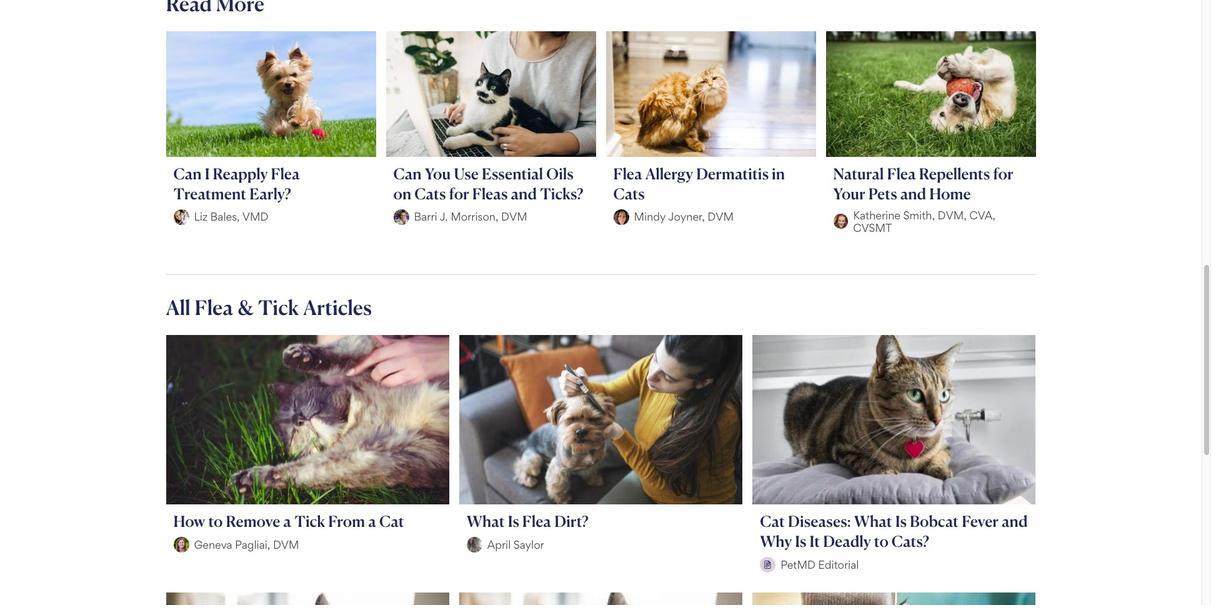 Task type: locate. For each thing, give the bounding box(es) containing it.
1 horizontal spatial for
[[994, 164, 1014, 183]]

flea up 'early?'
[[271, 164, 300, 183]]

0 horizontal spatial and
[[511, 184, 537, 203]]

to
[[209, 512, 223, 531], [875, 532, 889, 551]]

is left it
[[796, 532, 807, 551]]

0 horizontal spatial to
[[209, 512, 223, 531]]

0 horizontal spatial what
[[467, 512, 505, 531]]

liz
[[194, 210, 208, 223]]

flea up pets
[[888, 164, 917, 183]]

dvm
[[502, 210, 528, 223], [708, 210, 734, 223], [273, 538, 299, 551]]

0 vertical spatial tick
[[258, 295, 299, 320]]

can inside can you use essential oils on cats for fleas and ticks?
[[394, 164, 422, 183]]

it
[[810, 532, 821, 551]]

tick left from at bottom
[[295, 512, 325, 531]]

1 horizontal spatial and
[[901, 184, 927, 203]]

from
[[329, 512, 365, 531]]

1 cat from the left
[[380, 512, 405, 531]]

by image left liz
[[174, 209, 189, 225]]

by image down how at the left bottom of page
[[174, 537, 189, 553]]

1 horizontal spatial can
[[394, 164, 422, 183]]

is
[[508, 512, 520, 531], [896, 512, 907, 531], [796, 532, 807, 551]]

is up april saylor
[[508, 512, 520, 531]]

you
[[425, 164, 451, 183]]

cat inside the cat diseases: what is bobcat fever and why is it deadly to cats?
[[761, 512, 785, 531]]

can left i
[[174, 164, 202, 183]]

1 horizontal spatial what
[[855, 512, 893, 531]]

for inside natural flea repellents for your pets and home
[[994, 164, 1014, 183]]

1 horizontal spatial cats
[[614, 184, 645, 203]]

by image
[[174, 209, 189, 225], [394, 209, 409, 225], [174, 537, 189, 553], [467, 537, 483, 553], [761, 557, 776, 573]]

i
[[205, 164, 210, 183]]

vmd
[[242, 210, 269, 223]]

1 vertical spatial to
[[875, 532, 889, 551]]

katherine
[[854, 209, 901, 222]]

0 vertical spatial to
[[209, 512, 223, 531]]

smith,
[[904, 209, 936, 222]]

cats inside can you use essential oils on cats for fleas and ticks?
[[415, 184, 446, 203]]

oils
[[547, 164, 574, 183]]

by image left mindy
[[614, 209, 629, 225]]

cat up why
[[761, 512, 785, 531]]

by image down on
[[394, 209, 409, 225]]

0 horizontal spatial for
[[449, 184, 470, 203]]

can up on
[[394, 164, 422, 183]]

editorial
[[819, 558, 859, 571]]

what up april
[[467, 512, 505, 531]]

0 horizontal spatial can
[[174, 164, 202, 183]]

1 horizontal spatial to
[[875, 532, 889, 551]]

by image down your
[[834, 214, 849, 229]]

tick right &
[[258, 295, 299, 320]]

flea left &
[[195, 295, 234, 320]]

can
[[174, 164, 202, 183], [394, 164, 422, 183]]

2 can from the left
[[394, 164, 422, 183]]

0 horizontal spatial by image
[[614, 209, 629, 225]]

for
[[994, 164, 1014, 183], [449, 184, 470, 203]]

a
[[283, 512, 292, 531], [368, 512, 377, 531]]

and inside natural flea repellents for your pets and home
[[901, 184, 927, 203]]

2 what from the left
[[855, 512, 893, 531]]

&
[[238, 295, 254, 320]]

a right from at bottom
[[368, 512, 377, 531]]

cats?
[[892, 532, 930, 551]]

2 cats from the left
[[614, 184, 645, 203]]

joyner,
[[669, 210, 705, 223]]

your
[[834, 184, 866, 203]]

pagliai,
[[235, 538, 270, 551]]

by image down why
[[761, 557, 776, 573]]

1 a from the left
[[283, 512, 292, 531]]

0 horizontal spatial cat
[[380, 512, 405, 531]]

1 horizontal spatial is
[[796, 532, 807, 551]]

and inside can you use essential oils on cats for fleas and ticks?
[[511, 184, 537, 203]]

can for can you use essential oils on cats for fleas and ticks?
[[394, 164, 422, 183]]

by image
[[614, 209, 629, 225], [834, 214, 849, 229]]

reapply
[[213, 164, 268, 183]]

to up geneva
[[209, 512, 223, 531]]

april saylor
[[488, 538, 544, 551]]

what inside the cat diseases: what is bobcat fever and why is it deadly to cats?
[[855, 512, 893, 531]]

and
[[511, 184, 537, 203], [901, 184, 927, 203], [1003, 512, 1029, 531]]

cva,
[[970, 209, 996, 222]]

to left cats?
[[875, 532, 889, 551]]

cats up mindy
[[614, 184, 645, 203]]

and down the essential at the top left of page
[[511, 184, 537, 203]]

a right remove
[[283, 512, 292, 531]]

and inside the cat diseases: what is bobcat fever and why is it deadly to cats?
[[1003, 512, 1029, 531]]

0 horizontal spatial cats
[[415, 184, 446, 203]]

for down use
[[449, 184, 470, 203]]

deadly
[[824, 532, 872, 551]]

katherine smith, dvm, cva, cvsmt
[[854, 209, 996, 234]]

is up cats?
[[896, 512, 907, 531]]

2 horizontal spatial dvm
[[708, 210, 734, 223]]

treatment
[[174, 184, 247, 203]]

why
[[761, 532, 793, 551]]

1 horizontal spatial cat
[[761, 512, 785, 531]]

to inside the cat diseases: what is bobcat fever and why is it deadly to cats?
[[875, 532, 889, 551]]

1 cats from the left
[[415, 184, 446, 203]]

cat right from at bottom
[[380, 512, 405, 531]]

what up deadly
[[855, 512, 893, 531]]

use
[[454, 164, 479, 183]]

for inside can you use essential oils on cats for fleas and ticks?
[[449, 184, 470, 203]]

barri j. morrison, dvm
[[414, 210, 528, 223]]

0 vertical spatial for
[[994, 164, 1014, 183]]

1 horizontal spatial dvm
[[502, 210, 528, 223]]

by image for can i reapply flea treatment early?
[[174, 209, 189, 225]]

1 horizontal spatial by image
[[834, 214, 849, 229]]

and up smith,
[[901, 184, 927, 203]]

by image for cats
[[614, 209, 629, 225]]

by image left april
[[467, 537, 483, 553]]

can inside can i reapply flea treatment early?
[[174, 164, 202, 183]]

repellents
[[920, 164, 991, 183]]

tick
[[258, 295, 299, 320], [295, 512, 325, 531]]

april
[[488, 538, 511, 551]]

2 cat from the left
[[761, 512, 785, 531]]

bales,
[[210, 210, 240, 223]]

1 vertical spatial for
[[449, 184, 470, 203]]

1 can from the left
[[174, 164, 202, 183]]

dvm right joyner,
[[708, 210, 734, 223]]

what
[[467, 512, 505, 531], [855, 512, 893, 531]]

cats down the you in the top of the page
[[415, 184, 446, 203]]

petmd
[[781, 558, 816, 571]]

1 horizontal spatial a
[[368, 512, 377, 531]]

cats
[[415, 184, 446, 203], [614, 184, 645, 203]]

dvm down how to remove a tick from a cat
[[273, 538, 299, 551]]

2 horizontal spatial and
[[1003, 512, 1029, 531]]

can you use essential oils on cats for fleas and ticks?
[[394, 164, 584, 203]]

flea
[[271, 164, 300, 183], [614, 164, 643, 183], [888, 164, 917, 183], [195, 295, 234, 320], [523, 512, 552, 531]]

and right fever
[[1003, 512, 1029, 531]]

cat
[[380, 512, 405, 531], [761, 512, 785, 531]]

allergy
[[646, 164, 694, 183]]

0 horizontal spatial a
[[283, 512, 292, 531]]

for up cva,
[[994, 164, 1014, 183]]

flea left allergy
[[614, 164, 643, 183]]

early?
[[250, 184, 291, 203]]

what is flea dirt?
[[467, 512, 589, 531]]

dvm down fleas on the top of the page
[[502, 210, 528, 223]]

0 horizontal spatial dvm
[[273, 538, 299, 551]]



Task type: describe. For each thing, give the bounding box(es) containing it.
natural
[[834, 164, 885, 183]]

liz bales, vmd
[[194, 210, 269, 223]]

by image for cat diseases: what is bobcat fever and why is it deadly to cats?
[[761, 557, 776, 573]]

dvm for how to remove a tick from a cat
[[273, 538, 299, 551]]

by image for your
[[834, 214, 849, 229]]

fever
[[963, 512, 999, 531]]

saylor
[[514, 538, 544, 551]]

0 horizontal spatial is
[[508, 512, 520, 531]]

flea up saylor
[[523, 512, 552, 531]]

flea inside natural flea repellents for your pets and home
[[888, 164, 917, 183]]

by image for how to remove a tick from a cat
[[174, 537, 189, 553]]

articles
[[303, 295, 372, 320]]

morrison,
[[451, 210, 499, 223]]

ticks?
[[540, 184, 584, 203]]

cats inside flea allergy dermatitis in cats
[[614, 184, 645, 203]]

flea inside flea allergy dermatitis in cats
[[614, 164, 643, 183]]

how
[[174, 512, 205, 531]]

by image for can you use essential oils on cats for fleas and ticks?
[[394, 209, 409, 225]]

remove
[[226, 512, 280, 531]]

in
[[772, 164, 786, 183]]

fleas
[[473, 184, 508, 203]]

flea inside can i reapply flea treatment early?
[[271, 164, 300, 183]]

on
[[394, 184, 412, 203]]

dirt?
[[555, 512, 589, 531]]

geneva
[[194, 538, 232, 551]]

j.
[[440, 210, 448, 223]]

can for can i reapply flea treatment early?
[[174, 164, 202, 183]]

dvm for flea allergy dermatitis in cats
[[708, 210, 734, 223]]

how to remove a tick from a cat
[[174, 512, 405, 531]]

flea allergy dermatitis in cats
[[614, 164, 786, 203]]

geneva pagliai, dvm
[[194, 538, 299, 551]]

dvm,
[[938, 209, 967, 222]]

diseases:
[[789, 512, 852, 531]]

1 vertical spatial tick
[[295, 512, 325, 531]]

bobcat
[[910, 512, 959, 531]]

1 what from the left
[[467, 512, 505, 531]]

and for bobcat
[[1003, 512, 1029, 531]]

mindy
[[634, 210, 666, 223]]

all
[[166, 295, 191, 320]]

cat diseases: what is bobcat fever and why is it deadly to cats?
[[761, 512, 1029, 551]]

mindy joyner, dvm
[[634, 210, 734, 223]]

dermatitis
[[697, 164, 769, 183]]

and for your
[[901, 184, 927, 203]]

can i reapply flea treatment early?
[[174, 164, 300, 203]]

by image for what is flea dirt?
[[467, 537, 483, 553]]

all flea & tick articles
[[166, 295, 372, 320]]

home
[[930, 184, 972, 203]]

cvsmt
[[854, 221, 893, 234]]

barri
[[414, 210, 437, 223]]

2 horizontal spatial is
[[896, 512, 907, 531]]

pets
[[869, 184, 898, 203]]

2 a from the left
[[368, 512, 377, 531]]

petmd editorial
[[781, 558, 859, 571]]

natural flea repellents for your pets and home
[[834, 164, 1014, 203]]

essential
[[482, 164, 544, 183]]



Task type: vqa. For each thing, say whether or not it's contained in the screenshot.


